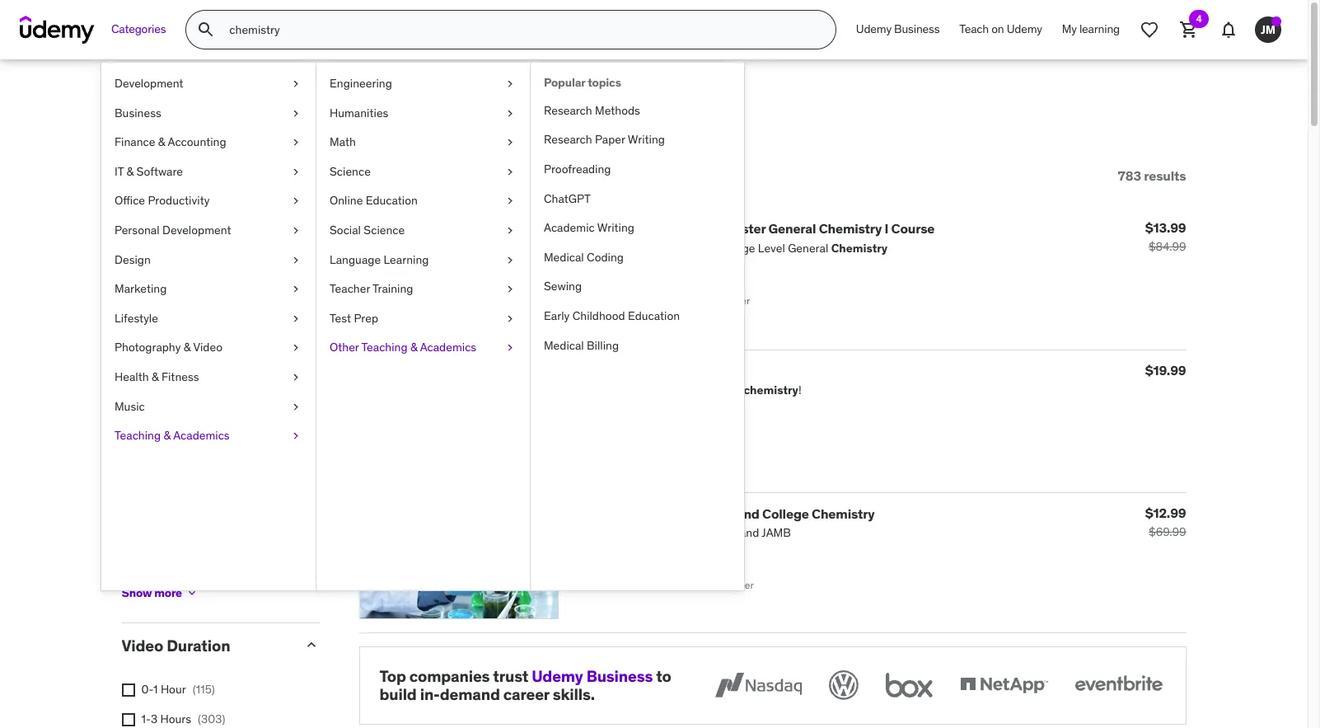 Task type: vqa. For each thing, say whether or not it's contained in the screenshot.
SMALL icon
yes



Task type: describe. For each thing, give the bounding box(es) containing it.
education inside other teaching & academics element
[[628, 308, 680, 323]]

show more button
[[122, 577, 199, 610]]

more
[[154, 585, 182, 600]]

jm link
[[1249, 10, 1289, 49]]

small image for video duration
[[303, 637, 319, 653]]

personal
[[115, 223, 160, 237]]

learning
[[384, 252, 429, 267]]

xsmall image for online education
[[504, 193, 517, 209]]

online education
[[330, 193, 418, 208]]

shopping cart with 4 items image
[[1180, 20, 1200, 40]]

test prep link
[[317, 304, 530, 333]]

video duration button
[[122, 636, 290, 656]]

xsmall image for personal development
[[289, 223, 303, 239]]

filter button
[[122, 150, 195, 201]]

box image
[[882, 667, 937, 703]]

teaching & academics link
[[101, 421, 316, 451]]

& for finance & accounting
[[158, 135, 165, 149]]

dr.
[[572, 220, 589, 237]]

research for research methods
[[544, 103, 593, 118]]

1 vertical spatial science
[[364, 223, 405, 237]]

online
[[330, 193, 363, 208]]

chemistry for general
[[819, 220, 882, 237]]

$12.99 $69.99
[[1146, 504, 1187, 539]]

xsmall image for teaching & academics
[[289, 428, 303, 444]]

jm
[[1261, 22, 1276, 37]]

up for 3.0 & up
[[232, 369, 245, 383]]

results for 783 results
[[1145, 167, 1187, 184]]

Search for anything text field
[[226, 16, 816, 44]]

nasdaq image
[[711, 667, 806, 703]]

early
[[544, 308, 570, 323]]

udemy image
[[20, 16, 95, 44]]

sewing
[[544, 279, 582, 294]]

proofreading link
[[531, 155, 744, 184]]

health
[[115, 369, 149, 384]]

early childhood education link
[[531, 302, 744, 331]]

to build in-demand career skills.
[[380, 666, 672, 704]]

i
[[885, 220, 889, 237]]

school
[[692, 505, 734, 521]]

4 link
[[1170, 10, 1210, 49]]

chatgpt
[[544, 191, 591, 206]]

$69.99
[[1149, 524, 1187, 539]]

medical coding
[[544, 250, 624, 264]]

dr. k's complete first semester general chemistry i course link
[[572, 220, 935, 237]]

teach on udemy
[[960, 22, 1043, 36]]

photography
[[115, 340, 181, 355]]

demand
[[440, 685, 500, 704]]

k's
[[592, 220, 611, 237]]

my
[[1063, 22, 1077, 36]]

course
[[892, 220, 935, 237]]

1 vertical spatial small image
[[303, 235, 319, 252]]

office
[[115, 193, 145, 208]]

research methods link
[[531, 96, 744, 126]]

783 results for "chemistry"
[[122, 97, 456, 131]]

it & software link
[[101, 157, 316, 187]]

billing
[[587, 338, 619, 353]]

top
[[380, 666, 406, 686]]

show
[[122, 585, 152, 600]]

teacher training
[[330, 281, 413, 296]]

1 horizontal spatial business
[[587, 666, 653, 686]]

research paper writing link
[[531, 126, 744, 155]]

general
[[769, 220, 816, 237]]

video duration
[[122, 636, 230, 656]]

783 for 783 results for "chemistry"
[[122, 97, 169, 131]]

783 for 783 results
[[1118, 167, 1142, 184]]

udemy business
[[857, 22, 940, 36]]

1-3 hours (303)
[[141, 711, 225, 726]]

humanities link
[[317, 99, 530, 128]]

ratings button
[[122, 234, 290, 254]]

online education link
[[317, 187, 530, 216]]

xsmall image for social science
[[504, 223, 517, 239]]

xsmall image for development
[[289, 76, 303, 92]]

xsmall image for design
[[289, 252, 303, 268]]

for
[[266, 97, 301, 131]]

photography & video link
[[101, 333, 316, 363]]

development link
[[101, 69, 316, 99]]

1 horizontal spatial teaching
[[362, 340, 408, 355]]

music
[[115, 399, 145, 413]]

1
[[153, 682, 158, 697]]

1 horizontal spatial udemy
[[857, 22, 892, 36]]

& for teaching & academics
[[164, 428, 171, 443]]

my learning link
[[1053, 10, 1130, 49]]

finance & accounting
[[115, 135, 226, 149]]

& for 3.0 & up
[[222, 369, 229, 383]]

high
[[660, 505, 689, 521]]

humanities
[[330, 105, 389, 120]]

0 vertical spatial education
[[366, 193, 418, 208]]

business inside udemy business link
[[895, 22, 940, 36]]

accounting
[[168, 135, 226, 149]]

my learning
[[1063, 22, 1120, 36]]

xsmall image for language learning
[[504, 252, 517, 268]]

$13.99
[[1146, 220, 1187, 236]]

xsmall image for math
[[504, 135, 517, 151]]

xsmall image for photography & video
[[289, 340, 303, 356]]

teaching & academics
[[115, 428, 230, 443]]

other teaching & academics
[[330, 340, 477, 355]]

popular topics
[[544, 75, 621, 90]]

design
[[115, 252, 151, 267]]

xsmall image for marketing
[[289, 281, 303, 297]]

math
[[330, 135, 356, 149]]

academic writing link
[[531, 214, 744, 243]]

3.0
[[202, 369, 219, 383]]

xsmall image for it & software
[[289, 164, 303, 180]]

finance & accounting link
[[101, 128, 316, 157]]

xsmall image for teacher training
[[504, 281, 517, 297]]

semester
[[707, 220, 766, 237]]

health & fitness link
[[101, 363, 316, 392]]

& for photography & video
[[184, 340, 191, 355]]

learning
[[1080, 22, 1120, 36]]

research paper writing
[[544, 132, 665, 147]]

teacher
[[330, 281, 370, 296]]

783 results status
[[1118, 167, 1187, 184]]

personal development link
[[101, 216, 316, 245]]



Task type: locate. For each thing, give the bounding box(es) containing it.
0-1 hour (115)
[[141, 682, 215, 697]]

test prep
[[330, 311, 378, 325]]

office productivity
[[115, 193, 210, 208]]

teaching
[[362, 340, 408, 355], [115, 428, 161, 443]]

0 vertical spatial language
[[330, 252, 381, 267]]

783 results
[[1118, 167, 1187, 184]]

eventbrite image
[[1071, 667, 1166, 703]]

xsmall image for music
[[289, 399, 303, 415]]

0 vertical spatial development
[[115, 76, 184, 91]]

0 horizontal spatial results
[[174, 97, 260, 131]]

xsmall image for humanities
[[504, 105, 517, 121]]

hour
[[161, 682, 186, 697]]

science up language learning
[[364, 223, 405, 237]]

small image
[[303, 418, 319, 435], [303, 637, 319, 653]]

xsmall image inside finance & accounting link
[[289, 135, 303, 151]]

xsmall image inside science link
[[504, 164, 517, 180]]

1 horizontal spatial video
[[193, 340, 223, 355]]

1 research from the top
[[544, 103, 593, 118]]

0 vertical spatial medical
[[544, 250, 584, 264]]

1 vertical spatial writing
[[598, 220, 635, 235]]

"chemistry"
[[306, 97, 456, 131]]

1 horizontal spatial education
[[628, 308, 680, 323]]

language up teacher
[[330, 252, 381, 267]]

0 vertical spatial up
[[231, 339, 244, 354]]

on
[[992, 22, 1005, 36]]

language for language
[[122, 418, 194, 437]]

1 medical from the top
[[544, 250, 584, 264]]

medical up sewing
[[544, 250, 584, 264]]

chemistry for college
[[812, 505, 875, 521]]

xsmall image for other teaching & academics
[[504, 340, 517, 356]]

1 vertical spatial up
[[232, 369, 245, 383]]

small image for language
[[303, 418, 319, 435]]

0 vertical spatial science
[[330, 164, 371, 179]]

office productivity link
[[101, 187, 316, 216]]

0 horizontal spatial academics
[[173, 428, 230, 443]]

xsmall image inside show more button
[[185, 586, 199, 600]]

chemistry
[[819, 220, 882, 237], [812, 505, 875, 521]]

783
[[122, 97, 169, 131], [1118, 167, 1142, 184]]

filter
[[152, 167, 184, 184]]

development down office productivity link
[[162, 223, 231, 237]]

business left to
[[587, 666, 653, 686]]

0 vertical spatial udemy business link
[[847, 10, 950, 49]]

results up $13.99
[[1145, 167, 1187, 184]]

português
[[141, 581, 195, 596]]

1 vertical spatial udemy business link
[[532, 666, 653, 686]]

xsmall image for office productivity
[[289, 193, 303, 209]]

teacher training link
[[317, 275, 530, 304]]

paper
[[595, 132, 626, 147]]

business inside business link
[[115, 105, 161, 120]]

xsmall image inside office productivity link
[[289, 193, 303, 209]]

small image
[[132, 168, 149, 184], [303, 235, 319, 252]]

xsmall image inside humanities link
[[504, 105, 517, 121]]

xsmall image for health & fitness
[[289, 369, 303, 385]]

other teaching & academics link
[[317, 333, 530, 363]]

lifestyle
[[115, 311, 158, 325]]

academics down test prep "link"
[[420, 340, 477, 355]]

udemy business link left to
[[532, 666, 653, 686]]

complete up medical coding link
[[614, 220, 674, 237]]

0 vertical spatial teaching
[[362, 340, 408, 355]]

methods
[[595, 103, 641, 118]]

video up 0-
[[122, 636, 163, 656]]

the
[[572, 505, 594, 521]]

& right it
[[127, 164, 134, 179]]

xsmall image inside business link
[[289, 105, 303, 121]]

2 vertical spatial business
[[587, 666, 653, 686]]

xsmall image inside music link
[[289, 399, 303, 415]]

research for research paper writing
[[544, 132, 593, 147]]

& down test prep "link"
[[411, 340, 418, 355]]

development inside personal development link
[[162, 223, 231, 237]]

3.0 & up
[[202, 369, 245, 383]]

0 horizontal spatial 783
[[122, 97, 169, 131]]

& right finance
[[158, 135, 165, 149]]

academic writing
[[544, 220, 635, 235]]

xsmall image inside social science link
[[504, 223, 517, 239]]

1 vertical spatial academics
[[173, 428, 230, 443]]

science
[[330, 164, 371, 179], [364, 223, 405, 237]]

xsmall image inside teacher training link
[[504, 281, 517, 297]]

education
[[366, 193, 418, 208], [628, 308, 680, 323]]

business up finance
[[115, 105, 161, 120]]

0 horizontal spatial video
[[122, 636, 163, 656]]

complete right "the"
[[597, 505, 657, 521]]

medical
[[544, 250, 584, 264], [544, 338, 584, 353]]

small image left social
[[303, 235, 319, 252]]

small image right it
[[132, 168, 149, 184]]

1 vertical spatial business
[[115, 105, 161, 120]]

(115)
[[193, 682, 215, 697]]

xsmall image inside health & fitness link
[[289, 369, 303, 385]]

0 horizontal spatial teaching
[[115, 428, 161, 443]]

top companies trust udemy business
[[380, 666, 653, 686]]

1 vertical spatial medical
[[544, 338, 584, 353]]

1 vertical spatial complete
[[597, 505, 657, 521]]

0 vertical spatial chemistry
[[819, 220, 882, 237]]

& right 3.5
[[221, 339, 228, 354]]

up
[[231, 339, 244, 354], [232, 369, 245, 383]]

1-
[[141, 711, 151, 726]]

teaching down music
[[115, 428, 161, 443]]

medical for medical billing
[[544, 338, 584, 353]]

medical down early
[[544, 338, 584, 353]]

education up social science
[[366, 193, 418, 208]]

ratings
[[122, 234, 178, 254]]

xsmall image inside the development link
[[289, 76, 303, 92]]

fitness
[[162, 369, 199, 384]]

1 horizontal spatial udemy business link
[[847, 10, 950, 49]]

0 horizontal spatial udemy business link
[[532, 666, 653, 686]]

xsmall image inside it & software link
[[289, 164, 303, 180]]

engineering link
[[317, 69, 530, 99]]

2 medical from the top
[[544, 338, 584, 353]]

& for 3.5 & up
[[221, 339, 228, 354]]

xsmall image inside "engineering" 'link'
[[504, 76, 517, 92]]

& left 3.5
[[184, 340, 191, 355]]

1 horizontal spatial language
[[330, 252, 381, 267]]

teach
[[960, 22, 989, 36]]

science link
[[317, 157, 530, 187]]

0 vertical spatial complete
[[614, 220, 674, 237]]

other teaching & academics element
[[530, 63, 744, 590]]

small image inside filter button
[[132, 168, 149, 184]]

1 vertical spatial chemistry
[[812, 505, 875, 521]]

& down music link
[[164, 428, 171, 443]]

academics down music link
[[173, 428, 230, 443]]

teach on udemy link
[[950, 10, 1053, 49]]

xsmall image
[[504, 105, 517, 121], [504, 135, 517, 151], [289, 193, 303, 209], [289, 223, 303, 239], [289, 252, 303, 268], [289, 281, 303, 297], [504, 281, 517, 297], [289, 311, 303, 327], [504, 311, 517, 327], [289, 340, 303, 356], [504, 340, 517, 356], [289, 399, 303, 415], [289, 428, 303, 444], [122, 495, 135, 508], [122, 524, 135, 537], [122, 553, 135, 567], [185, 586, 199, 600], [122, 684, 135, 697], [122, 713, 135, 726]]

chemistry left i
[[819, 220, 882, 237]]

childhood
[[573, 308, 625, 323]]

medical coding link
[[531, 243, 744, 272]]

0 vertical spatial small image
[[132, 168, 149, 184]]

$84.99
[[1149, 239, 1187, 254]]

up right 3.0
[[232, 369, 245, 383]]

language down music
[[122, 418, 194, 437]]

2 small image from the top
[[303, 637, 319, 653]]

skills.
[[553, 685, 595, 704]]

xsmall image for finance & accounting
[[289, 135, 303, 151]]

1 vertical spatial development
[[162, 223, 231, 237]]

academic
[[544, 220, 595, 235]]

up for 3.5 & up
[[231, 339, 244, 354]]

1 horizontal spatial results
[[1145, 167, 1187, 184]]

volkswagen image
[[826, 667, 862, 703]]

0 horizontal spatial language
[[122, 418, 194, 437]]

engineering
[[330, 76, 392, 91]]

build
[[380, 685, 417, 704]]

udemy
[[857, 22, 892, 36], [1007, 22, 1043, 36], [532, 666, 583, 686]]

0 horizontal spatial education
[[366, 193, 418, 208]]

results for 783 results for "chemistry"
[[174, 97, 260, 131]]

1 vertical spatial language
[[122, 418, 194, 437]]

xsmall image inside math link
[[504, 135, 517, 151]]

results up accounting
[[174, 97, 260, 131]]

0 vertical spatial video
[[193, 340, 223, 355]]

1 vertical spatial small image
[[303, 637, 319, 653]]

udemy business link left teach
[[847, 10, 950, 49]]

0 horizontal spatial udemy
[[532, 666, 583, 686]]

you have alerts image
[[1272, 16, 1282, 26]]

teaching down prep
[[362, 340, 408, 355]]

xsmall image inside marketing link
[[289, 281, 303, 297]]

music link
[[101, 392, 316, 421]]

submit search image
[[197, 20, 216, 40]]

language learning link
[[317, 245, 530, 275]]

proofreading
[[544, 162, 611, 176]]

medical inside "link"
[[544, 338, 584, 353]]

training
[[373, 281, 413, 296]]

1 vertical spatial research
[[544, 132, 593, 147]]

video
[[193, 340, 223, 355], [122, 636, 163, 656]]

xsmall image for business
[[289, 105, 303, 121]]

xsmall image inside test prep "link"
[[504, 311, 517, 327]]

social science link
[[317, 216, 530, 245]]

writing up coding
[[598, 220, 635, 235]]

xsmall image inside the photography & video link
[[289, 340, 303, 356]]

783 inside status
[[1118, 167, 1142, 184]]

xsmall image inside lifestyle link
[[289, 311, 303, 327]]

up right 3.5
[[231, 339, 244, 354]]

0 vertical spatial writing
[[628, 132, 665, 147]]

& right health
[[152, 369, 159, 384]]

1 vertical spatial teaching
[[115, 428, 161, 443]]

1 small image from the top
[[303, 418, 319, 435]]

science up online
[[330, 164, 371, 179]]

1 vertical spatial video
[[122, 636, 163, 656]]

xsmall image inside personal development link
[[289, 223, 303, 239]]

other
[[330, 340, 359, 355]]

1 vertical spatial results
[[1145, 167, 1187, 184]]

0 vertical spatial results
[[174, 97, 260, 131]]

0 horizontal spatial small image
[[132, 168, 149, 184]]

video up 3.0
[[193, 340, 223, 355]]

show more
[[122, 585, 182, 600]]

xsmall image inside design link
[[289, 252, 303, 268]]

1 vertical spatial 783
[[1118, 167, 1142, 184]]

topics
[[588, 75, 621, 90]]

xsmall image for science
[[504, 164, 517, 180]]

0 vertical spatial research
[[544, 103, 593, 118]]

0 vertical spatial academics
[[420, 340, 477, 355]]

medical for medical coding
[[544, 250, 584, 264]]

lifestyle link
[[101, 304, 316, 333]]

2 research from the top
[[544, 132, 593, 147]]

finance
[[115, 135, 155, 149]]

xsmall image inside the teaching & academics link
[[289, 428, 303, 444]]

and
[[737, 505, 760, 521]]

0 vertical spatial business
[[895, 22, 940, 36]]

wishlist image
[[1140, 20, 1160, 40]]

research up proofreading
[[544, 132, 593, 147]]

marketing
[[115, 281, 167, 296]]

2 horizontal spatial udemy
[[1007, 22, 1043, 36]]

duration
[[167, 636, 230, 656]]

1 horizontal spatial 783
[[1118, 167, 1142, 184]]

xsmall image inside the "language learning" link
[[504, 252, 517, 268]]

xsmall image inside the online education link
[[504, 193, 517, 209]]

3
[[151, 711, 158, 726]]

the complete high school and college chemistry link
[[572, 505, 875, 521]]

xsmall image
[[289, 76, 303, 92], [504, 76, 517, 92], [289, 105, 303, 121], [289, 135, 303, 151], [289, 164, 303, 180], [504, 164, 517, 180], [504, 193, 517, 209], [504, 223, 517, 239], [504, 252, 517, 268], [289, 369, 303, 385], [122, 465, 135, 478]]

sewing link
[[531, 272, 744, 302]]

research down 'popular'
[[544, 103, 593, 118]]

$19.99
[[1146, 362, 1187, 378]]

career
[[504, 685, 550, 704]]

1 vertical spatial education
[[628, 308, 680, 323]]

language for language learning
[[330, 252, 381, 267]]

& right 3.0
[[222, 369, 229, 383]]

& for it & software
[[127, 164, 134, 179]]

it
[[115, 164, 124, 179]]

in-
[[420, 685, 440, 704]]

netapp image
[[957, 667, 1052, 703]]

0 vertical spatial 783
[[122, 97, 169, 131]]

business left teach
[[895, 22, 940, 36]]

notifications image
[[1219, 20, 1239, 40]]

xsmall image for lifestyle
[[289, 311, 303, 327]]

xsmall image for show more
[[185, 586, 199, 600]]

2 horizontal spatial business
[[895, 22, 940, 36]]

1 horizontal spatial academics
[[420, 340, 477, 355]]

0 vertical spatial small image
[[303, 418, 319, 435]]

xsmall image for test prep
[[504, 311, 517, 327]]

& for health & fitness
[[152, 369, 159, 384]]

1 horizontal spatial small image
[[303, 235, 319, 252]]

hours
[[160, 711, 191, 726]]

development down categories dropdown button
[[115, 76, 184, 91]]

to
[[656, 666, 672, 686]]

results inside status
[[1145, 167, 1187, 184]]

research methods
[[544, 103, 641, 118]]

4
[[1197, 12, 1203, 25]]

xsmall image for engineering
[[504, 76, 517, 92]]

education down sewing link
[[628, 308, 680, 323]]

writing down research methods link
[[628, 132, 665, 147]]

0 horizontal spatial business
[[115, 105, 161, 120]]

xsmall image inside the other teaching & academics link
[[504, 340, 517, 356]]

productivity
[[148, 193, 210, 208]]

chemistry right college
[[812, 505, 875, 521]]



